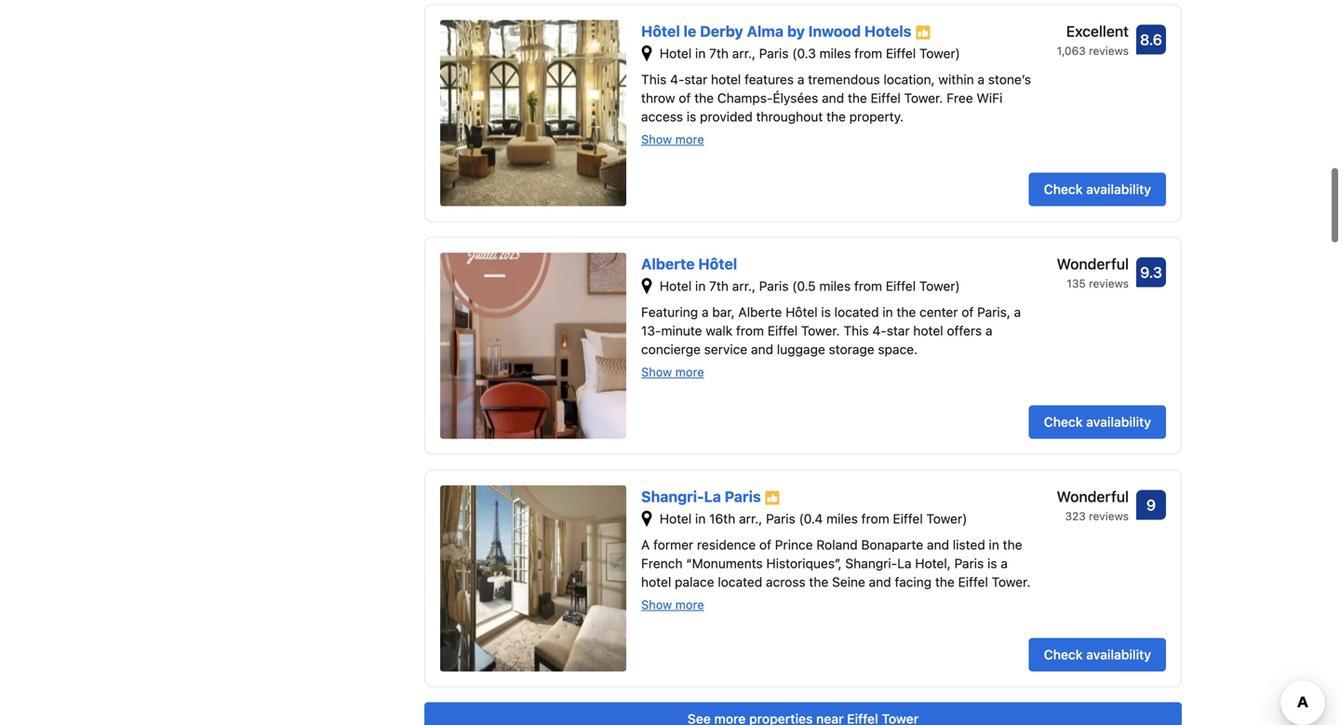 Task type: vqa. For each thing, say whether or not it's contained in the screenshot.
wondering
no



Task type: describe. For each thing, give the bounding box(es) containing it.
features
[[745, 72, 794, 87]]

hotel inside 'a former residence of prince roland bonaparte and listed in the french "monuments historiques", shangri-la hotel, paris is a hotel palace located across the seine and facing the eiffel tower. show more'
[[641, 575, 671, 590]]

and up the hotel,
[[927, 537, 950, 553]]

hotel for shangri-
[[660, 511, 692, 526]]

show for 9.3
[[641, 365, 672, 379]]

palace
[[675, 575, 715, 590]]

in for 9
[[695, 511, 706, 526]]

tower) for shangri-la paris
[[927, 511, 968, 526]]

2 hotel from the top
[[660, 278, 692, 294]]

check for 9
[[1044, 647, 1083, 662]]

from inside featuring a bar, alberte hôtel is located in the center of paris, a 13-minute walk from eiffel tower. this 4-star hotel offers a concierge service and luggage storage space. show more
[[736, 323, 764, 339]]

from for 9
[[862, 511, 890, 526]]

availability for 9
[[1087, 647, 1152, 662]]

featuring
[[641, 305, 698, 320]]

center
[[920, 305, 958, 320]]

reviews for 8.6
[[1089, 44, 1129, 57]]

excellent
[[1067, 22, 1129, 40]]

(0.3
[[792, 45, 816, 61]]

eiffel inside featuring a bar, alberte hôtel is located in the center of paris, a 13-minute walk from eiffel tower. this 4-star hotel offers a concierge service and luggage storage space. show more
[[768, 323, 798, 339]]

offers
[[947, 323, 982, 339]]

from for 9.3
[[855, 278, 883, 294]]

paris for 8.6
[[759, 45, 789, 61]]

throughout
[[756, 109, 823, 124]]

check for 9.3
[[1044, 414, 1083, 429]]

roland
[[817, 537, 858, 553]]

provided
[[700, 109, 753, 124]]

access
[[641, 109, 683, 124]]

throw
[[641, 90, 675, 106]]

tower. inside featuring a bar, alberte hôtel is located in the center of paris, a 13-minute walk from eiffel tower. this 4-star hotel offers a concierge service and luggage storage space. show more
[[801, 323, 840, 339]]

wonderful 323 reviews
[[1057, 488, 1129, 523]]

hôtel inside featuring a bar, alberte hôtel is located in the center of paris, a 13-minute walk from eiffel tower. this 4-star hotel offers a concierge service and luggage storage space. show more
[[786, 305, 818, 320]]

0 horizontal spatial hôtel
[[641, 22, 680, 40]]

property.
[[850, 109, 904, 124]]

within
[[939, 72, 974, 87]]

storage
[[829, 342, 875, 357]]

bar,
[[712, 305, 735, 320]]

by
[[787, 22, 805, 40]]

0 vertical spatial alberte
[[641, 255, 695, 273]]

élysées
[[773, 90, 819, 106]]

and right seine
[[869, 575, 892, 590]]

former
[[654, 537, 694, 553]]

service
[[704, 342, 748, 357]]

bonaparte
[[862, 537, 924, 553]]

la inside 'a former residence of prince roland bonaparte and listed in the french "monuments historiques", shangri-la hotel, paris is a hotel palace located across the seine and facing the eiffel tower. show more'
[[898, 556, 912, 571]]

check availability link for 9
[[1029, 638, 1166, 671]]

hotel for hôtel
[[660, 45, 692, 61]]

show for 9
[[641, 598, 672, 612]]

availability for 8.6
[[1087, 181, 1152, 197]]

check availability for 9.3
[[1044, 414, 1152, 429]]

show more button for hôtel
[[641, 131, 704, 147]]

walk
[[706, 323, 733, 339]]

le
[[684, 22, 697, 40]]

9.3
[[1141, 263, 1163, 281]]

scored 9 element
[[1137, 490, 1166, 520]]

more for 9
[[676, 598, 704, 612]]

free
[[947, 90, 973, 106]]

in for 8.6
[[695, 45, 706, 61]]

and inside featuring a bar, alberte hôtel is located in the center of paris, a 13-minute walk from eiffel tower. this 4-star hotel offers a concierge service and luggage storage space. show more
[[751, 342, 774, 357]]

1 vertical spatial hôtel
[[699, 255, 737, 273]]

check availability for 8.6
[[1044, 181, 1152, 197]]

prince
[[775, 537, 813, 553]]

135
[[1067, 277, 1086, 290]]

featuring a bar, alberte hôtel is located in the center of paris, a 13-minute walk from eiffel tower. this 4-star hotel offers a concierge service and luggage storage space. show more
[[641, 305, 1021, 379]]

2 show more button from the top
[[641, 364, 704, 379]]

(0.5
[[792, 278, 816, 294]]

located inside 'a former residence of prince roland bonaparte and listed in the french "monuments historiques", shangri-la hotel, paris is a hotel palace located across the seine and facing the eiffel tower. show more'
[[718, 575, 763, 590]]

historiques",
[[767, 556, 842, 571]]

323
[[1065, 510, 1086, 523]]

eiffel inside 'a former residence of prince roland bonaparte and listed in the french "monuments historiques", shangri-la hotel, paris is a hotel palace located across the seine and facing the eiffel tower. show more'
[[958, 575, 988, 590]]



Task type: locate. For each thing, give the bounding box(es) containing it.
0 horizontal spatial la
[[704, 488, 721, 505]]

la up facing
[[898, 556, 912, 571]]

is inside this 4-star hotel features a tremendous location, within a stone's throw of the champs-élysées and the eiffel tower. free wifi access is provided throughout the property. show more
[[687, 109, 697, 124]]

1 vertical spatial reviews
[[1089, 277, 1129, 290]]

arr., down alma
[[732, 45, 756, 61]]

1 check availability link from the top
[[1029, 173, 1166, 206]]

"monuments
[[686, 556, 763, 571]]

is inside featuring a bar, alberte hôtel is located in the center of paris, a 13-minute walk from eiffel tower. this 4-star hotel offers a concierge service and luggage storage space. show more
[[821, 305, 831, 320]]

arr., right 16th
[[739, 511, 763, 526]]

is
[[687, 109, 697, 124], [821, 305, 831, 320], [988, 556, 998, 571]]

0 horizontal spatial of
[[679, 90, 691, 106]]

1 horizontal spatial of
[[760, 537, 772, 553]]

of right "throw" at the top of page
[[679, 90, 691, 106]]

miles for shangri-la paris
[[827, 511, 858, 526]]

0 vertical spatial more
[[676, 132, 704, 146]]

show more button for shangri-
[[641, 597, 704, 612]]

1 hotel from the top
[[660, 45, 692, 61]]

hotel down center at the right top of the page
[[914, 323, 944, 339]]

2 more from the top
[[676, 365, 704, 379]]

hotel in 7th arr., paris (0.3 miles from eiffel tower)
[[660, 45, 961, 61]]

show more button down concierge
[[641, 364, 704, 379]]

tower. inside this 4-star hotel features a tremendous location, within a stone's throw of the champs-élysées and the eiffel tower. free wifi access is provided throughout the property. show more
[[904, 90, 943, 106]]

reviews inside wonderful 323 reviews
[[1089, 510, 1129, 523]]

0 horizontal spatial located
[[718, 575, 763, 590]]

0 vertical spatial hotel
[[660, 45, 692, 61]]

arr., for paris
[[739, 511, 763, 526]]

4- up "throw" at the top of page
[[670, 72, 685, 87]]

star up provided on the top right of the page
[[685, 72, 708, 87]]

arr.,
[[732, 45, 756, 61], [732, 278, 756, 294], [739, 511, 763, 526]]

1 vertical spatial more
[[676, 365, 704, 379]]

1 more from the top
[[676, 132, 704, 146]]

excellent 1,063 reviews
[[1057, 22, 1129, 57]]

eiffel up property.
[[871, 90, 901, 106]]

0 vertical spatial check availability link
[[1029, 173, 1166, 206]]

0 vertical spatial check availability
[[1044, 181, 1152, 197]]

eiffel up luggage
[[768, 323, 798, 339]]

more down access
[[676, 132, 704, 146]]

2 vertical spatial hôtel
[[786, 305, 818, 320]]

reviews for 9
[[1089, 510, 1129, 523]]

7th for wonderful
[[709, 278, 729, 294]]

2 check from the top
[[1044, 414, 1083, 429]]

hotel up the champs- on the right top of the page
[[711, 72, 741, 87]]

show
[[641, 132, 672, 146], [641, 365, 672, 379], [641, 598, 672, 612]]

1 horizontal spatial hotel
[[711, 72, 741, 87]]

1 vertical spatial this
[[844, 323, 869, 339]]

1 vertical spatial hotel
[[660, 278, 692, 294]]

2 vertical spatial arr.,
[[739, 511, 763, 526]]

residence
[[697, 537, 756, 553]]

hotel down le
[[660, 45, 692, 61]]

1 horizontal spatial star
[[887, 323, 910, 339]]

in up space.
[[883, 305, 893, 320]]

alberte hôtel, hotel near eiffel tower, paris image
[[440, 253, 627, 439]]

2 horizontal spatial of
[[962, 305, 974, 320]]

more down concierge
[[676, 365, 704, 379]]

more inside featuring a bar, alberte hôtel is located in the center of paris, a 13-minute walk from eiffel tower. this 4-star hotel offers a concierge service and luggage storage space. show more
[[676, 365, 704, 379]]

0 horizontal spatial 4-
[[670, 72, 685, 87]]

of
[[679, 90, 691, 106], [962, 305, 974, 320], [760, 537, 772, 553]]

more inside this 4-star hotel features a tremendous location, within a stone's throw of the champs-élysées and the eiffel tower. free wifi access is provided throughout the property. show more
[[676, 132, 704, 146]]

0 vertical spatial check
[[1044, 181, 1083, 197]]

7th up bar,
[[709, 278, 729, 294]]

0 vertical spatial reviews
[[1089, 44, 1129, 57]]

in left 16th
[[695, 511, 706, 526]]

tremendous
[[808, 72, 880, 87]]

0 vertical spatial of
[[679, 90, 691, 106]]

shangri- down bonaparte
[[846, 556, 898, 571]]

1 reviews from the top
[[1089, 44, 1129, 57]]

more for 9.3
[[676, 365, 704, 379]]

0 vertical spatial is
[[687, 109, 697, 124]]

miles
[[820, 45, 851, 61], [820, 278, 851, 294], [827, 511, 858, 526]]

location,
[[884, 72, 935, 87]]

in inside 'a former residence of prince roland bonaparte and listed in the french "monuments historiques", shangri-la hotel, paris is a hotel palace located across the seine and facing the eiffel tower. show more'
[[989, 537, 1000, 553]]

1 wonderful from the top
[[1057, 255, 1129, 273]]

1 vertical spatial availability
[[1087, 414, 1152, 429]]

0 vertical spatial show more button
[[641, 131, 704, 147]]

hotel up former at the bottom of the page
[[660, 511, 692, 526]]

this up storage
[[844, 323, 869, 339]]

0 vertical spatial wonderful
[[1057, 255, 1129, 273]]

a up élysées
[[798, 72, 805, 87]]

0 vertical spatial 7th
[[709, 45, 729, 61]]

1 horizontal spatial 4-
[[873, 323, 887, 339]]

1 vertical spatial tower.
[[801, 323, 840, 339]]

alberte inside featuring a bar, alberte hôtel is located in the center of paris, a 13-minute walk from eiffel tower. this 4-star hotel offers a concierge service and luggage storage space. show more
[[739, 305, 782, 320]]

0 vertical spatial show
[[641, 132, 672, 146]]

reviews inside wonderful 135 reviews
[[1089, 277, 1129, 290]]

and inside this 4-star hotel features a tremendous location, within a stone's throw of the champs-élysées and the eiffel tower. free wifi access is provided throughout the property. show more
[[822, 90, 844, 106]]

a former residence of prince roland bonaparte and listed in the french "monuments historiques", shangri-la hotel, paris is a hotel palace located across the seine and facing the eiffel tower. show more
[[641, 537, 1031, 612]]

paris up 16th
[[725, 488, 761, 505]]

3 show more button from the top
[[641, 597, 704, 612]]

0 horizontal spatial shangri-
[[641, 488, 704, 505]]

scored 8.6 element
[[1137, 24, 1166, 54]]

tower. inside 'a former residence of prince roland bonaparte and listed in the french "monuments historiques", shangri-la hotel, paris is a hotel palace located across the seine and facing the eiffel tower. show more'
[[992, 575, 1031, 590]]

2 vertical spatial check availability
[[1044, 647, 1152, 662]]

listed
[[953, 537, 986, 553]]

and right service
[[751, 342, 774, 357]]

tower) up center at the right top of the page
[[920, 278, 960, 294]]

tower)
[[920, 45, 961, 61], [920, 278, 960, 294], [927, 511, 968, 526]]

reviews for 9.3
[[1089, 277, 1129, 290]]

1 vertical spatial miles
[[820, 278, 851, 294]]

0 horizontal spatial this
[[641, 72, 667, 87]]

paris for 9.3
[[759, 278, 789, 294]]

2 show from the top
[[641, 365, 672, 379]]

0 vertical spatial located
[[835, 305, 879, 320]]

2 vertical spatial tower)
[[927, 511, 968, 526]]

check for 8.6
[[1044, 181, 1083, 197]]

2 horizontal spatial tower.
[[992, 575, 1031, 590]]

scored 9.3 element
[[1137, 257, 1166, 287]]

2 vertical spatial check availability link
[[1029, 638, 1166, 671]]

7th for excellent
[[709, 45, 729, 61]]

0 horizontal spatial alberte
[[641, 255, 695, 273]]

0 vertical spatial hôtel
[[641, 22, 680, 40]]

0 vertical spatial shangri-
[[641, 488, 704, 505]]

wonderful
[[1057, 255, 1129, 273], [1057, 488, 1129, 505]]

show inside this 4-star hotel features a tremendous location, within a stone's throw of the champs-élysées and the eiffel tower. free wifi access is provided throughout the property. show more
[[641, 132, 672, 146]]

paris for 9
[[766, 511, 796, 526]]

arr., for derby
[[732, 45, 756, 61]]

eiffel inside this 4-star hotel features a tremendous location, within a stone's throw of the champs-élysées and the eiffel tower. free wifi access is provided throughout the property. show more
[[871, 90, 901, 106]]

3 reviews from the top
[[1089, 510, 1129, 523]]

eiffel down listed
[[958, 575, 988, 590]]

wonderful up 135
[[1057, 255, 1129, 273]]

alma
[[747, 22, 784, 40]]

0 horizontal spatial is
[[687, 109, 697, 124]]

paris down listed
[[955, 556, 984, 571]]

check availability for 9
[[1044, 647, 1152, 662]]

paris,
[[978, 305, 1011, 320]]

1 vertical spatial show
[[641, 365, 672, 379]]

1 show from the top
[[641, 132, 672, 146]]

located down "monuments
[[718, 575, 763, 590]]

and down tremendous
[[822, 90, 844, 106]]

alberte up featuring
[[641, 255, 695, 273]]

0 horizontal spatial star
[[685, 72, 708, 87]]

alberte
[[641, 255, 695, 273], [739, 305, 782, 320]]

paris up prince
[[766, 511, 796, 526]]

shangri-
[[641, 488, 704, 505], [846, 556, 898, 571]]

2 vertical spatial is
[[988, 556, 998, 571]]

inwood
[[809, 22, 861, 40]]

1,063
[[1057, 44, 1086, 57]]

1 vertical spatial show more button
[[641, 364, 704, 379]]

show inside featuring a bar, alberte hôtel is located in the center of paris, a 13-minute walk from eiffel tower. this 4-star hotel offers a concierge service and luggage storage space. show more
[[641, 365, 672, 379]]

2 vertical spatial availability
[[1087, 647, 1152, 662]]

show more button down access
[[641, 131, 704, 147]]

is inside 'a former residence of prince roland bonaparte and listed in the french "monuments historiques", shangri-la hotel, paris is a hotel palace located across the seine and facing the eiffel tower. show more'
[[988, 556, 998, 571]]

show more button
[[641, 131, 704, 147], [641, 364, 704, 379], [641, 597, 704, 612]]

1 vertical spatial star
[[887, 323, 910, 339]]

hotel
[[711, 72, 741, 87], [914, 323, 944, 339], [641, 575, 671, 590]]

0 vertical spatial tower.
[[904, 90, 943, 106]]

2 reviews from the top
[[1089, 277, 1129, 290]]

in right listed
[[989, 537, 1000, 553]]

1 vertical spatial 4-
[[873, 323, 887, 339]]

check availability
[[1044, 181, 1152, 197], [1044, 414, 1152, 429], [1044, 647, 1152, 662]]

hôtel
[[641, 22, 680, 40], [699, 255, 737, 273], [786, 305, 818, 320]]

from
[[855, 45, 883, 61], [855, 278, 883, 294], [736, 323, 764, 339], [862, 511, 890, 526]]

and
[[822, 90, 844, 106], [751, 342, 774, 357], [927, 537, 950, 553], [869, 575, 892, 590]]

derby
[[700, 22, 744, 40]]

from up bonaparte
[[862, 511, 890, 526]]

seine
[[832, 575, 866, 590]]

hôtel le derby alma by inwood hotels, hotel near eiffel tower, paris image
[[440, 20, 627, 206]]

miles right (0.5
[[820, 278, 851, 294]]

2 vertical spatial hotel
[[660, 511, 692, 526]]

stone's
[[988, 72, 1032, 87]]

of inside 'a former residence of prince roland bonaparte and listed in the french "monuments historiques", shangri-la hotel, paris is a hotel palace located across the seine and facing the eiffel tower. show more'
[[760, 537, 772, 553]]

0 vertical spatial 4-
[[670, 72, 685, 87]]

0 vertical spatial tower)
[[920, 45, 961, 61]]

more inside 'a former residence of prince roland bonaparte and listed in the french "monuments historiques", shangri-la hotel, paris is a hotel palace located across the seine and facing the eiffel tower. show more'
[[676, 598, 704, 612]]

miles down inwood
[[820, 45, 851, 61]]

star inside this 4-star hotel features a tremendous location, within a stone's throw of the champs-élysées and the eiffel tower. free wifi access is provided throughout the property. show more
[[685, 72, 708, 87]]

luggage
[[777, 342, 826, 357]]

located inside featuring a bar, alberte hôtel is located in the center of paris, a 13-minute walk from eiffel tower. this 4-star hotel offers a concierge service and luggage storage space. show more
[[835, 305, 879, 320]]

hotel
[[660, 45, 692, 61], [660, 278, 692, 294], [660, 511, 692, 526]]

2 availability from the top
[[1087, 414, 1152, 429]]

1 vertical spatial located
[[718, 575, 763, 590]]

tower) for hôtel le derby alma by inwood hotels
[[920, 45, 961, 61]]

availability for 9.3
[[1087, 414, 1152, 429]]

hotel down the french
[[641, 575, 671, 590]]

a right the hotel,
[[1001, 556, 1008, 571]]

paris
[[759, 45, 789, 61], [759, 278, 789, 294], [725, 488, 761, 505], [766, 511, 796, 526], [955, 556, 984, 571]]

in
[[695, 45, 706, 61], [695, 278, 706, 294], [883, 305, 893, 320], [695, 511, 706, 526], [989, 537, 1000, 553]]

tower) up listed
[[927, 511, 968, 526]]

1 availability from the top
[[1087, 181, 1152, 197]]

1 vertical spatial is
[[821, 305, 831, 320]]

1 check availability from the top
[[1044, 181, 1152, 197]]

2 vertical spatial show more button
[[641, 597, 704, 612]]

1 vertical spatial of
[[962, 305, 974, 320]]

shangri-la paris
[[641, 488, 765, 505]]

1 horizontal spatial alberte
[[739, 305, 782, 320]]

9
[[1147, 496, 1156, 514]]

hôtel left le
[[641, 22, 680, 40]]

tower.
[[904, 90, 943, 106], [801, 323, 840, 339], [992, 575, 1031, 590]]

3 more from the top
[[676, 598, 704, 612]]

star inside featuring a bar, alberte hôtel is located in the center of paris, a 13-minute walk from eiffel tower. this 4-star hotel offers a concierge service and luggage storage space. show more
[[887, 323, 910, 339]]

0 vertical spatial la
[[704, 488, 721, 505]]

from down hotels
[[855, 45, 883, 61]]

1 vertical spatial alberte
[[739, 305, 782, 320]]

a
[[641, 537, 650, 553]]

2 wonderful from the top
[[1057, 488, 1129, 505]]

space.
[[878, 342, 918, 357]]

wonderful for 9.3
[[1057, 255, 1129, 273]]

1 show more button from the top
[[641, 131, 704, 147]]

from up service
[[736, 323, 764, 339]]

1 vertical spatial 7th
[[709, 278, 729, 294]]

hotel,
[[915, 556, 951, 571]]

this up "throw" at the top of page
[[641, 72, 667, 87]]

shangri- up former at the bottom of the page
[[641, 488, 704, 505]]

miles up the roland on the right bottom of the page
[[827, 511, 858, 526]]

alberte hôtel
[[641, 255, 737, 273]]

2 check availability link from the top
[[1029, 405, 1166, 439]]

star up space.
[[887, 323, 910, 339]]

reviews
[[1089, 44, 1129, 57], [1089, 277, 1129, 290], [1089, 510, 1129, 523]]

2 check availability from the top
[[1044, 414, 1152, 429]]

1 vertical spatial shangri-
[[846, 556, 898, 571]]

16th
[[709, 511, 736, 526]]

in down le
[[695, 45, 706, 61]]

alberte right bar,
[[739, 305, 782, 320]]

check availability link for 8.6
[[1029, 173, 1166, 206]]

3 availability from the top
[[1087, 647, 1152, 662]]

2 vertical spatial tower.
[[992, 575, 1031, 590]]

7th down derby
[[709, 45, 729, 61]]

0 vertical spatial arr.,
[[732, 45, 756, 61]]

3 show from the top
[[641, 598, 672, 612]]

1 vertical spatial check availability link
[[1029, 405, 1166, 439]]

1 horizontal spatial hôtel
[[699, 255, 737, 273]]

wifi
[[977, 90, 1003, 106]]

2 vertical spatial reviews
[[1089, 510, 1129, 523]]

shangri-la paris, hotel near eiffel tower, paris image
[[440, 485, 627, 671]]

wonderful for 9
[[1057, 488, 1129, 505]]

reviews right 323
[[1089, 510, 1129, 523]]

this inside this 4-star hotel features a tremendous location, within a stone's throw of the champs-élysées and the eiffel tower. free wifi access is provided throughout the property. show more
[[641, 72, 667, 87]]

in down alberte hôtel
[[695, 278, 706, 294]]

hotel in 16th arr., paris (0.4 miles from eiffel tower)
[[660, 511, 968, 526]]

wonderful up 323
[[1057, 488, 1129, 505]]

minute
[[661, 323, 702, 339]]

1 horizontal spatial la
[[898, 556, 912, 571]]

2 horizontal spatial hôtel
[[786, 305, 818, 320]]

shangri- inside 'a former residence of prince roland bonaparte and listed in the french "monuments historiques", shangri-la hotel, paris is a hotel palace located across the seine and facing the eiffel tower. show more'
[[846, 556, 898, 571]]

2 horizontal spatial is
[[988, 556, 998, 571]]

from right (0.5
[[855, 278, 883, 294]]

this inside featuring a bar, alberte hôtel is located in the center of paris, a 13-minute walk from eiffel tower. this 4-star hotel offers a concierge service and luggage storage space. show more
[[844, 323, 869, 339]]

show down concierge
[[641, 365, 672, 379]]

1 7th from the top
[[709, 45, 729, 61]]

arr., up bar,
[[732, 278, 756, 294]]

(0.4
[[799, 511, 823, 526]]

eiffel up bonaparte
[[893, 511, 923, 526]]

paris down hôtel le derby alma by inwood hotels
[[759, 45, 789, 61]]

concierge
[[641, 342, 701, 357]]

located
[[835, 305, 879, 320], [718, 575, 763, 590]]

show inside 'a former residence of prince roland bonaparte and listed in the french "monuments historiques", shangri-la hotel, paris is a hotel palace located across the seine and facing the eiffel tower. show more'
[[641, 598, 672, 612]]

2 7th from the top
[[709, 278, 729, 294]]

wonderful 135 reviews
[[1057, 255, 1129, 290]]

located up storage
[[835, 305, 879, 320]]

0 vertical spatial miles
[[820, 45, 851, 61]]

check availability link for 9.3
[[1029, 405, 1166, 439]]

3 hotel from the top
[[660, 511, 692, 526]]

hôtel le derby alma by inwood hotels
[[641, 22, 915, 40]]

champs-
[[718, 90, 773, 106]]

from for 8.6
[[855, 45, 883, 61]]

1 vertical spatial hotel
[[914, 323, 944, 339]]

1 vertical spatial arr.,
[[732, 278, 756, 294]]

check availability link
[[1029, 173, 1166, 206], [1029, 405, 1166, 439], [1029, 638, 1166, 671]]

french
[[641, 556, 683, 571]]

facing
[[895, 575, 932, 590]]

a up wifi
[[978, 72, 985, 87]]

1 horizontal spatial this
[[844, 323, 869, 339]]

2 vertical spatial show
[[641, 598, 672, 612]]

across
[[766, 575, 806, 590]]

is down hotel in 7th arr., paris (0.5 miles from eiffel tower)
[[821, 305, 831, 320]]

8.6
[[1140, 31, 1163, 48]]

a
[[798, 72, 805, 87], [978, 72, 985, 87], [702, 305, 709, 320], [1014, 305, 1021, 320], [986, 323, 993, 339], [1001, 556, 1008, 571]]

hotel inside this 4-star hotel features a tremendous location, within a stone's throw of the champs-élysées and the eiffel tower. free wifi access is provided throughout the property. show more
[[711, 72, 741, 87]]

0 vertical spatial hotel
[[711, 72, 741, 87]]

of up offers
[[962, 305, 974, 320]]

more down "palace"
[[676, 598, 704, 612]]

of left prince
[[760, 537, 772, 553]]

availability
[[1087, 181, 1152, 197], [1087, 414, 1152, 429], [1087, 647, 1152, 662]]

1 vertical spatial tower)
[[920, 278, 960, 294]]

a down paris,
[[986, 323, 993, 339]]

4- up space.
[[873, 323, 887, 339]]

paris left (0.5
[[759, 278, 789, 294]]

4- inside featuring a bar, alberte hôtel is located in the center of paris, a 13-minute walk from eiffel tower. this 4-star hotel offers a concierge service and luggage storage space. show more
[[873, 323, 887, 339]]

1 check from the top
[[1044, 181, 1083, 197]]

2 vertical spatial hotel
[[641, 575, 671, 590]]

eiffel down hotels
[[886, 45, 916, 61]]

0 vertical spatial availability
[[1087, 181, 1152, 197]]

1 vertical spatial check availability
[[1044, 414, 1152, 429]]

hôtel up bar,
[[699, 255, 737, 273]]

a right paris,
[[1014, 305, 1021, 320]]

hotels
[[865, 22, 912, 40]]

1 vertical spatial la
[[898, 556, 912, 571]]

reviews inside excellent 1,063 reviews
[[1089, 44, 1129, 57]]

a inside 'a former residence of prince roland bonaparte and listed in the french "monuments historiques", shangri-la hotel, paris is a hotel palace located across the seine and facing the eiffel tower. show more'
[[1001, 556, 1008, 571]]

1 horizontal spatial is
[[821, 305, 831, 320]]

eiffel up space.
[[886, 278, 916, 294]]

of inside featuring a bar, alberte hôtel is located in the center of paris, a 13-minute walk from eiffel tower. this 4-star hotel offers a concierge service and luggage storage space. show more
[[962, 305, 974, 320]]

check
[[1044, 181, 1083, 197], [1044, 414, 1083, 429], [1044, 647, 1083, 662]]

3 check availability from the top
[[1044, 647, 1152, 662]]

1 vertical spatial check
[[1044, 414, 1083, 429]]

la up 16th
[[704, 488, 721, 505]]

is right the hotel,
[[988, 556, 998, 571]]

of inside this 4-star hotel features a tremendous location, within a stone's throw of the champs-élysées and the eiffel tower. free wifi access is provided throughout the property. show more
[[679, 90, 691, 106]]

hotel down alberte hôtel
[[660, 278, 692, 294]]

2 horizontal spatial hotel
[[914, 323, 944, 339]]

star
[[685, 72, 708, 87], [887, 323, 910, 339]]

7th
[[709, 45, 729, 61], [709, 278, 729, 294]]

reviews right 135
[[1089, 277, 1129, 290]]

3 check from the top
[[1044, 647, 1083, 662]]

show more button down "palace"
[[641, 597, 704, 612]]

a left bar,
[[702, 305, 709, 320]]

the
[[695, 90, 714, 106], [848, 90, 867, 106], [827, 109, 846, 124], [897, 305, 916, 320], [1003, 537, 1023, 553], [809, 575, 829, 590], [935, 575, 955, 590]]

more
[[676, 132, 704, 146], [676, 365, 704, 379], [676, 598, 704, 612]]

eiffel
[[886, 45, 916, 61], [871, 90, 901, 106], [886, 278, 916, 294], [768, 323, 798, 339], [893, 511, 923, 526], [958, 575, 988, 590]]

1 horizontal spatial shangri-
[[846, 556, 898, 571]]

hôtel down (0.5
[[786, 305, 818, 320]]

0 vertical spatial this
[[641, 72, 667, 87]]

show down the french
[[641, 598, 672, 612]]

show down access
[[641, 132, 672, 146]]

2 vertical spatial of
[[760, 537, 772, 553]]

4- inside this 4-star hotel features a tremendous location, within a stone's throw of the champs-élysées and the eiffel tower. free wifi access is provided throughout the property. show more
[[670, 72, 685, 87]]

13-
[[641, 323, 661, 339]]

is right access
[[687, 109, 697, 124]]

miles for hôtel le derby alma by inwood hotels
[[820, 45, 851, 61]]

the inside featuring a bar, alberte hôtel is located in the center of paris, a 13-minute walk from eiffel tower. this 4-star hotel offers a concierge service and luggage storage space. show more
[[897, 305, 916, 320]]

tower) up within
[[920, 45, 961, 61]]

2 vertical spatial more
[[676, 598, 704, 612]]

this
[[641, 72, 667, 87], [844, 323, 869, 339]]

in inside featuring a bar, alberte hôtel is located in the center of paris, a 13-minute walk from eiffel tower. this 4-star hotel offers a concierge service and luggage storage space. show more
[[883, 305, 893, 320]]

0 vertical spatial star
[[685, 72, 708, 87]]

paris inside 'a former residence of prince roland bonaparte and listed in the french "monuments historiques", shangri-la hotel, paris is a hotel palace located across the seine and facing the eiffel tower. show more'
[[955, 556, 984, 571]]

1 vertical spatial wonderful
[[1057, 488, 1129, 505]]

hotel inside featuring a bar, alberte hôtel is located in the center of paris, a 13-minute walk from eiffel tower. this 4-star hotel offers a concierge service and luggage storage space. show more
[[914, 323, 944, 339]]

0 horizontal spatial tower.
[[801, 323, 840, 339]]

0 horizontal spatial hotel
[[641, 575, 671, 590]]

reviews down 'excellent'
[[1089, 44, 1129, 57]]

3 check availability link from the top
[[1029, 638, 1166, 671]]

in for 9.3
[[695, 278, 706, 294]]

2 vertical spatial miles
[[827, 511, 858, 526]]

1 horizontal spatial tower.
[[904, 90, 943, 106]]

hotel in 7th arr., paris (0.5 miles from eiffel tower)
[[660, 278, 960, 294]]

2 vertical spatial check
[[1044, 647, 1083, 662]]

1 horizontal spatial located
[[835, 305, 879, 320]]

this 4-star hotel features a tremendous location, within a stone's throw of the champs-élysées and the eiffel tower. free wifi access is provided throughout the property. show more
[[641, 72, 1032, 146]]



